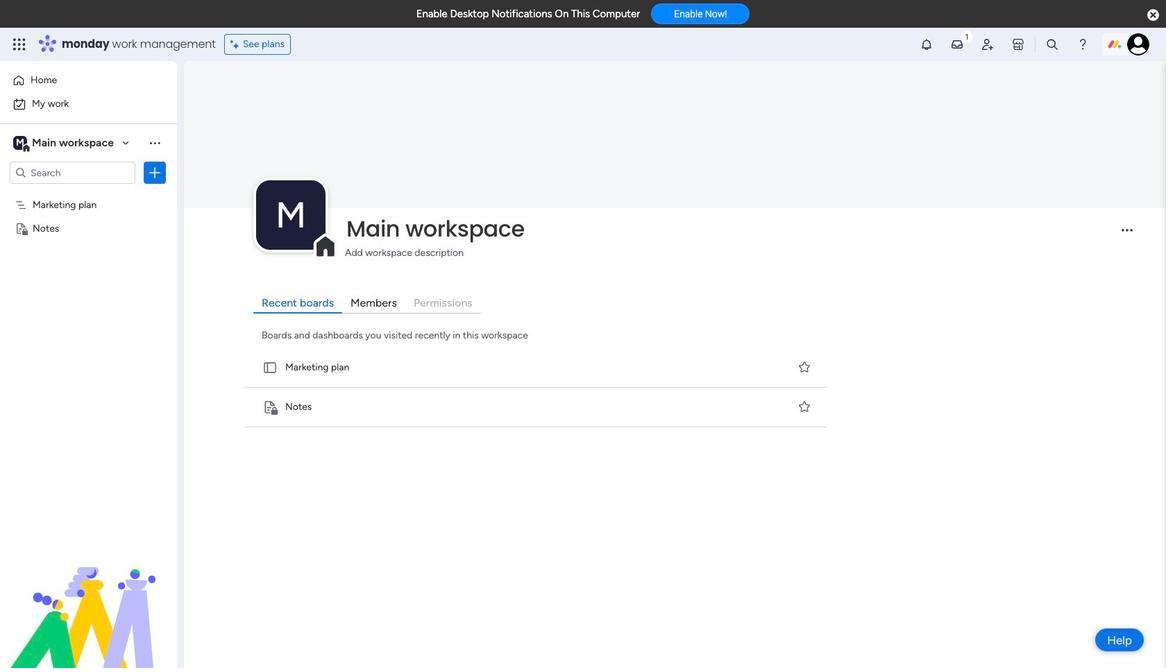 Task type: vqa. For each thing, say whether or not it's contained in the screenshot.
Usage stats button
no



Task type: locate. For each thing, give the bounding box(es) containing it.
None field
[[343, 214, 1110, 244]]

option
[[8, 69, 169, 92], [8, 93, 169, 115], [0, 192, 177, 195]]

2 vertical spatial option
[[0, 192, 177, 195]]

notifications image
[[920, 38, 934, 51]]

select product image
[[13, 38, 26, 51]]

Search in workspace field
[[29, 165, 116, 181]]

help image
[[1076, 38, 1090, 51]]

1 vertical spatial private board image
[[263, 400, 278, 415]]

0 vertical spatial private board image
[[15, 222, 28, 235]]

lottie animation element
[[0, 528, 177, 669]]

private board image
[[15, 222, 28, 235], [263, 400, 278, 415]]

workspace image
[[256, 180, 326, 250]]

lottie animation image
[[0, 528, 177, 669]]

monday marketplace image
[[1012, 38, 1026, 51]]

1 image
[[961, 28, 974, 44]]

list box
[[0, 190, 177, 427]]

workspace selection element
[[13, 135, 116, 153]]

v2 ellipsis image
[[1122, 229, 1133, 241]]

invite members image
[[981, 38, 995, 51]]

1 vertical spatial option
[[8, 93, 169, 115]]



Task type: describe. For each thing, give the bounding box(es) containing it.
workspace image
[[13, 135, 27, 151]]

workspace options image
[[148, 136, 162, 150]]

1 horizontal spatial private board image
[[263, 400, 278, 415]]

see plans image
[[230, 37, 243, 52]]

add to favorites image
[[798, 361, 812, 375]]

kendall parks image
[[1128, 33, 1150, 56]]

0 vertical spatial option
[[8, 69, 169, 92]]

quick search results list box
[[242, 349, 831, 428]]

update feed image
[[951, 38, 965, 51]]

public board image
[[263, 360, 278, 376]]

options image
[[148, 166, 162, 180]]

dapulse close image
[[1148, 8, 1160, 22]]

add to favorites image
[[798, 400, 812, 414]]

search everything image
[[1046, 38, 1060, 51]]

0 horizontal spatial private board image
[[15, 222, 28, 235]]



